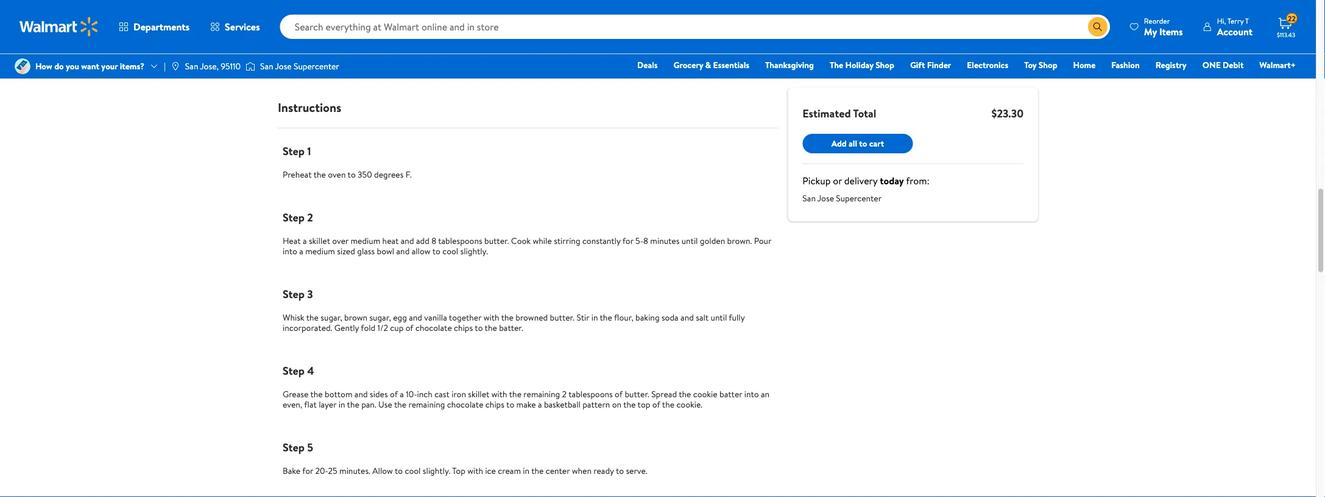 Task type: describe. For each thing, give the bounding box(es) containing it.
step for step 2
[[283, 210, 305, 225]]

thanksgiving
[[765, 59, 814, 71]]

supercenter inside the pickup or delivery today from: san jose supercenter
[[836, 193, 882, 204]]

(5.5
[[579, 21, 591, 32]]

4
[[307, 364, 314, 379]]

1 horizontal spatial medium
[[351, 235, 380, 247]]

the right grease
[[310, 389, 323, 401]]

of right pattern
[[615, 389, 623, 401]]

1 vertical spatial slightly.
[[423, 465, 451, 477]]

2 inside grease the bottom and sides of a 10-inch cast iron skillet with the remaining 2 tablespoons of butter. spread the cookie batter into an even, flat layer in the pan. use the remaining chocolate chips to make a basketball pattern on the top of the cookie.
[[562, 389, 567, 401]]

today
[[880, 174, 904, 188]]

replace
[[319, 46, 344, 57]]

2 sugar, from the left
[[370, 312, 391, 324]]

a down step 2
[[299, 246, 303, 258]]

oz)
[[579, 32, 589, 42]]

to inside grease the bottom and sides of a 10-inch cast iron skillet with the remaining 2 tablespoons of butter. spread the cookie batter into an even, flat layer in the pan. use the remaining chocolate chips to make a basketball pattern on the top of the cookie.
[[506, 399, 514, 411]]

step 5
[[283, 440, 313, 456]]

in inside grease the bottom and sides of a 10-inch cast iron skillet with the remaining 2 tablespoons of butter. spread the cookie batter into an even, flat layer in the pan. use the remaining chocolate chips to make a basketball pattern on the top of the cookie.
[[339, 399, 345, 411]]

to inside add all to cart button
[[859, 138, 867, 150]]

¢/fl
[[593, 21, 604, 32]]

cook
[[511, 235, 531, 247]]

replace button
[[319, 42, 344, 62]]

a right make
[[538, 399, 542, 411]]

and left salt
[[681, 312, 694, 324]]

great
[[319, 9, 340, 21]]

the left pan.
[[347, 399, 359, 411]]

0 horizontal spatial cool
[[405, 465, 421, 477]]

thanksgiving link
[[760, 59, 820, 72]]

pickup or delivery today from: san jose supercenter
[[803, 174, 930, 204]]

golden
[[700, 235, 725, 247]]

holiday
[[846, 59, 874, 71]]

0 vertical spatial supercenter
[[294, 60, 339, 72]]

glass
[[357, 246, 375, 258]]

1 horizontal spatial in
[[523, 465, 530, 477]]

grease
[[283, 389, 309, 401]]

degrees
[[374, 169, 404, 181]]

soda
[[662, 312, 679, 324]]

baking
[[636, 312, 660, 324]]

pattern
[[583, 399, 610, 411]]

use
[[378, 399, 392, 411]]

estimated total
[[803, 106, 877, 121]]

batter.
[[499, 323, 523, 334]]

how
[[35, 60, 52, 72]]

one debit link
[[1197, 59, 1249, 72]]

electronics
[[967, 59, 1009, 71]]

grocery & essentials
[[674, 59, 750, 71]]

items
[[1160, 25, 1183, 38]]

spread
[[652, 389, 677, 401]]

step for step 4
[[283, 364, 305, 379]]

top
[[638, 399, 650, 411]]

minutes
[[650, 235, 680, 247]]

Walmart Site-Wide search field
[[280, 15, 1110, 39]]

hi, terry t account
[[1217, 16, 1253, 38]]

step for step 5
[[283, 440, 305, 456]]

the right whisk
[[306, 312, 319, 324]]

skillet inside grease the bottom and sides of a 10-inch cast iron skillet with the remaining 2 tablespoons of butter. spread the cookie batter into an even, flat layer in the pan. use the remaining chocolate chips to make a basketball pattern on the top of the cookie.
[[468, 389, 490, 401]]

vanilla inside the whisk the sugar, brown sugar, egg and vanilla together with the browned butter. stir in the flour, baking soda and salt until fully incorporated. gently fold 1/2 cup of chocolate chips to the batter.
[[424, 312, 447, 324]]

until inside the whisk the sugar, brown sugar, egg and vanilla together with the browned butter. stir in the flour, baking soda and salt until fully incorporated. gently fold 1/2 cup of chocolate chips to the batter.
[[711, 312, 727, 324]]

minutes.
[[339, 465, 370, 477]]

95110
[[221, 60, 241, 72]]

grease the bottom and sides of a 10-inch cast iron skillet with the remaining 2 tablespoons of butter. spread the cookie batter into an even, flat layer in the pan. use the remaining chocolate chips to make a basketball pattern on the top of the cookie.
[[283, 389, 770, 411]]

step for step 3
[[283, 287, 305, 302]]

cream inside great value homestyle vanilla flavored ice cream, 48 fl oz 3 scoops vanilla ice cream
[[391, 24, 414, 36]]

pickup
[[803, 174, 831, 188]]

to inside the whisk the sugar, brown sugar, egg and vanilla together with the browned butter. stir in the flour, baking soda and salt until fully incorporated. gently fold 1/2 cup of chocolate chips to the batter.
[[475, 323, 483, 334]]

total
[[853, 106, 877, 121]]

cart
[[869, 138, 884, 150]]

an
[[761, 389, 770, 401]]

and right egg
[[409, 312, 422, 324]]

toy
[[1025, 59, 1037, 71]]

over
[[332, 235, 349, 247]]

while
[[533, 235, 552, 247]]

to inside heat a skillet over medium heat and add 8 tablespoons butter. cook while stirring constantly for 5-8 minutes until golden brown. pour into a medium sized glass bowl and allow to cool slightly.
[[432, 246, 441, 258]]

slightly. inside heat a skillet over medium heat and add 8 tablespoons butter. cook while stirring constantly for 5-8 minutes until golden brown. pour into a medium sized glass bowl and allow to cool slightly.
[[460, 246, 488, 258]]

vanilla
[[407, 9, 431, 21]]

chocolate inside grease the bottom and sides of a 10-inch cast iron skillet with the remaining 2 tablespoons of butter. spread the cookie batter into an even, flat layer in the pan. use the remaining chocolate chips to make a basketball pattern on the top of the cookie.
[[447, 399, 484, 411]]

fl
[[521, 9, 527, 21]]

fully
[[729, 312, 745, 324]]

ice
[[467, 9, 478, 21]]

chocolate inside the whisk the sugar, brown sugar, egg and vanilla together with the browned butter. stir in the flour, baking soda and salt until fully incorporated. gently fold 1/2 cup of chocolate chips to the batter.
[[416, 323, 452, 334]]

the left browned
[[501, 312, 514, 324]]

registry link
[[1150, 59, 1192, 72]]

home
[[1074, 59, 1096, 71]]

allow
[[412, 246, 431, 258]]

1/2
[[378, 323, 388, 334]]

items?
[[120, 60, 144, 72]]

delivery
[[845, 174, 878, 188]]

walmart image
[[20, 17, 99, 37]]

bottom
[[325, 389, 353, 401]]

the left batter.
[[485, 323, 497, 334]]

skillet inside heat a skillet over medium heat and add 8 tablespoons butter. cook while stirring constantly for 5-8 minutes until golden brown. pour into a medium sized glass bowl and allow to cool slightly.
[[309, 235, 330, 247]]

$2.62
[[579, 9, 599, 21]]

2 vertical spatial with
[[467, 465, 483, 477]]

fashion link
[[1106, 59, 1146, 72]]

debit
[[1223, 59, 1244, 71]]

2 8 from the left
[[644, 235, 648, 247]]

cookie.
[[677, 399, 703, 411]]

the left basketball
[[509, 389, 522, 401]]

step for step 1
[[283, 144, 305, 159]]

0 horizontal spatial for
[[302, 465, 313, 477]]

toy shop link
[[1019, 59, 1063, 72]]

great value homestyle vanilla flavored ice cream, 48 fl oz 3 scoops vanilla ice cream
[[319, 9, 537, 36]]

with inside grease the bottom and sides of a 10-inch cast iron skillet with the remaining 2 tablespoons of butter. spread the cookie batter into an even, flat layer in the pan. use the remaining chocolate chips to make a basketball pattern on the top of the cookie.
[[492, 389, 507, 401]]

cream,
[[480, 9, 507, 21]]

departments
[[133, 20, 190, 34]]

tablespoons inside heat a skillet over medium heat and add 8 tablespoons butter. cook while stirring constantly for 5-8 minutes until golden brown. pour into a medium sized glass bowl and allow to cool slightly.
[[438, 235, 482, 247]]

fold
[[361, 323, 376, 334]]

instructions
[[278, 99, 341, 116]]

walmart+
[[1260, 59, 1296, 71]]

one
[[1203, 59, 1221, 71]]

gift
[[910, 59, 925, 71]]

top
[[452, 465, 465, 477]]

brown
[[344, 312, 367, 324]]

bowl
[[377, 246, 394, 258]]

gently
[[334, 323, 359, 334]]

home link
[[1068, 59, 1101, 72]]

incorporated.
[[283, 323, 332, 334]]

heat
[[283, 235, 301, 247]]

cool inside heat a skillet over medium heat and add 8 tablespoons butter. cook while stirring constantly for 5-8 minutes until golden brown. pour into a medium sized glass bowl and allow to cool slightly.
[[443, 246, 458, 258]]

1
[[307, 144, 311, 159]]

$113.43
[[1277, 30, 1296, 39]]

of right the "sides" in the bottom of the page
[[390, 389, 398, 401]]

how do you want your items?
[[35, 60, 144, 72]]

flavored
[[433, 9, 465, 21]]

together
[[449, 312, 482, 324]]



Task type: vqa. For each thing, say whether or not it's contained in the screenshot.
the right ice
yes



Task type: locate. For each thing, give the bounding box(es) containing it.
with right together
[[484, 312, 499, 324]]

center
[[546, 465, 570, 477]]

8 right add
[[432, 235, 436, 247]]

vanilla down value
[[353, 24, 376, 36]]

t
[[1246, 16, 1249, 26]]

value
[[342, 9, 363, 21]]

1 horizontal spatial  image
[[246, 60, 255, 73]]

tablespoons inside grease the bottom and sides of a 10-inch cast iron skillet with the remaining 2 tablespoons of butter. spread the cookie batter into an even, flat layer in the pan. use the remaining chocolate chips to make a basketball pattern on the top of the cookie.
[[569, 389, 613, 401]]

for inside heat a skillet over medium heat and add 8 tablespoons butter. cook while stirring constantly for 5-8 minutes until golden brown. pour into a medium sized glass bowl and allow to cool slightly.
[[623, 235, 634, 247]]

until right salt
[[711, 312, 727, 324]]

1 vertical spatial vanilla
[[424, 312, 447, 324]]

1 8 from the left
[[432, 235, 436, 247]]

1 horizontal spatial until
[[711, 312, 727, 324]]

1 step from the top
[[283, 144, 305, 159]]

1 vertical spatial in
[[339, 399, 345, 411]]

0 horizontal spatial remaining
[[409, 399, 445, 411]]

1 vertical spatial cool
[[405, 465, 421, 477]]

1 horizontal spatial chips
[[486, 399, 505, 411]]

slightly. left top
[[423, 465, 451, 477]]

fashion
[[1112, 59, 1140, 71]]

0 vertical spatial chips
[[454, 323, 473, 334]]

step 1
[[283, 144, 311, 159]]

2 left pattern
[[562, 389, 567, 401]]

0 horizontal spatial 8
[[432, 235, 436, 247]]

for left 5-
[[623, 235, 634, 247]]

electronics link
[[962, 59, 1014, 72]]

skillet right 'iron'
[[468, 389, 490, 401]]

san inside the pickup or delivery today from: san jose supercenter
[[803, 193, 816, 204]]

step left 1
[[283, 144, 305, 159]]

 image for san jose supercenter
[[246, 60, 255, 73]]

3 up the "incorporated."
[[307, 287, 313, 302]]

bake for 20-25 minutes. allow to cool slightly. top with ice cream in the center when ready to serve.
[[283, 465, 648, 477]]

in right layer
[[339, 399, 345, 411]]

all
[[849, 138, 857, 150]]

flour,
[[614, 312, 634, 324]]

0 vertical spatial with
[[484, 312, 499, 324]]

allow
[[372, 465, 393, 477]]

san
[[185, 60, 198, 72], [260, 60, 273, 72], [803, 193, 816, 204]]

san jose, 95110
[[185, 60, 241, 72]]

butter. right on
[[625, 389, 650, 401]]

0 horizontal spatial slightly.
[[423, 465, 451, 477]]

for left 20-
[[302, 465, 313, 477]]

add
[[832, 138, 847, 150]]

of right cup
[[406, 323, 414, 334]]

san jose supercenter
[[260, 60, 339, 72]]

1 vertical spatial ice
[[485, 465, 496, 477]]

0 vertical spatial cream
[[391, 24, 414, 36]]

0 horizontal spatial into
[[283, 246, 297, 258]]

1 horizontal spatial for
[[623, 235, 634, 247]]

1 vertical spatial 3
[[307, 287, 313, 302]]

your
[[101, 60, 118, 72]]

ice right top
[[485, 465, 496, 477]]

shop right toy
[[1039, 59, 1058, 71]]

step 4
[[283, 364, 314, 379]]

in right stir
[[592, 312, 598, 324]]

jose down great value homestyle vanilla flavored ice cream, 48 fl oz icon
[[275, 60, 292, 72]]

into for step 2
[[283, 246, 297, 258]]

step left 4
[[283, 364, 305, 379]]

in inside the whisk the sugar, brown sugar, egg and vanilla together with the browned butter. stir in the flour, baking soda and salt until fully incorporated. gently fold 1/2 cup of chocolate chips to the batter.
[[592, 312, 598, 324]]

the holiday shop link
[[825, 59, 900, 72]]

0 vertical spatial into
[[283, 246, 297, 258]]

0 vertical spatial 2
[[307, 210, 313, 225]]

step up heat on the top left
[[283, 210, 305, 225]]

into inside heat a skillet over medium heat and add 8 tablespoons butter. cook while stirring constantly for 5-8 minutes until golden brown. pour into a medium sized glass bowl and allow to cool slightly.
[[283, 246, 297, 258]]

san right the 95110
[[260, 60, 273, 72]]

of right top
[[653, 399, 660, 411]]

1 vertical spatial with
[[492, 389, 507, 401]]

a
[[303, 235, 307, 247], [299, 246, 303, 258], [400, 389, 404, 401], [538, 399, 542, 411]]

stirring
[[554, 235, 581, 247]]

1 sugar, from the left
[[321, 312, 342, 324]]

2 vertical spatial in
[[523, 465, 530, 477]]

into for step 4
[[745, 389, 759, 401]]

1 horizontal spatial into
[[745, 389, 759, 401]]

1 horizontal spatial shop
[[1039, 59, 1058, 71]]

supercenter down replace
[[294, 60, 339, 72]]

0 vertical spatial for
[[623, 235, 634, 247]]

0 horizontal spatial until
[[682, 235, 698, 247]]

butter. inside the whisk the sugar, brown sugar, egg and vanilla together with the browned butter. stir in the flour, baking soda and salt until fully incorporated. gently fold 1/2 cup of chocolate chips to the batter.
[[550, 312, 575, 324]]

0 horizontal spatial skillet
[[309, 235, 330, 247]]

estimated
[[803, 106, 851, 121]]

you
[[66, 60, 79, 72]]

0 vertical spatial 3
[[319, 24, 324, 36]]

3 down great
[[319, 24, 324, 36]]

with right top
[[467, 465, 483, 477]]

deals
[[638, 59, 658, 71]]

step left '5'
[[283, 440, 305, 456]]

sugar, left egg
[[370, 312, 391, 324]]

scoops
[[326, 24, 351, 36]]

skillet
[[309, 235, 330, 247], [468, 389, 490, 401]]

layer
[[319, 399, 337, 411]]

oz
[[529, 9, 537, 21]]

350
[[358, 169, 372, 181]]

1 vertical spatial until
[[711, 312, 727, 324]]

0 horizontal spatial vanilla
[[353, 24, 376, 36]]

jose inside the pickup or delivery today from: san jose supercenter
[[818, 193, 834, 204]]

1 horizontal spatial vanilla
[[424, 312, 447, 324]]

on
[[612, 399, 622, 411]]

0 vertical spatial skillet
[[309, 235, 330, 247]]

when
[[572, 465, 592, 477]]

inch
[[417, 389, 433, 401]]

and left add
[[401, 235, 414, 247]]

48
[[509, 9, 519, 21]]

1 vertical spatial tablespoons
[[569, 389, 613, 401]]

and right "bowl"
[[396, 246, 410, 258]]

ice inside great value homestyle vanilla flavored ice cream, 48 fl oz 3 scoops vanilla ice cream
[[378, 24, 389, 36]]

1 horizontal spatial jose
[[818, 193, 834, 204]]

departments button
[[108, 12, 200, 41]]

the left cookie.
[[662, 399, 675, 411]]

2 shop from the left
[[1039, 59, 1058, 71]]

1 horizontal spatial cream
[[498, 465, 521, 477]]

chocolate right egg
[[416, 323, 452, 334]]

chocolate right the inch
[[447, 399, 484, 411]]

basketball
[[544, 399, 581, 411]]

0 vertical spatial slightly.
[[460, 246, 488, 258]]

0 horizontal spatial butter.
[[484, 235, 509, 247]]

3 inside great value homestyle vanilla flavored ice cream, 48 fl oz 3 scoops vanilla ice cream
[[319, 24, 324, 36]]

the left 'center'
[[532, 465, 544, 477]]

grocery
[[674, 59, 703, 71]]

step up whisk
[[283, 287, 305, 302]]

great value homestyle vanilla flavored ice cream, 48 fl oz link
[[319, 9, 537, 21]]

with inside the whisk the sugar, brown sugar, egg and vanilla together with the browned butter. stir in the flour, baking soda and salt until fully incorporated. gently fold 1/2 cup of chocolate chips to the batter.
[[484, 312, 499, 324]]

20-
[[315, 465, 328, 477]]

remaining left pattern
[[524, 389, 560, 401]]

cream left 'center'
[[498, 465, 521, 477]]

the
[[830, 59, 844, 71]]

0 vertical spatial ice
[[378, 24, 389, 36]]

1 vertical spatial 2
[[562, 389, 567, 401]]

0 horizontal spatial 2
[[307, 210, 313, 225]]

0 vertical spatial until
[[682, 235, 698, 247]]

and left the "sides" in the bottom of the page
[[355, 389, 368, 401]]

until inside heat a skillet over medium heat and add 8 tablespoons butter. cook while stirring constantly for 5-8 minutes until golden brown. pour into a medium sized glass bowl and allow to cool slightly.
[[682, 235, 698, 247]]

2 step from the top
[[283, 210, 305, 225]]

butter. left stir
[[550, 312, 575, 324]]

1 vertical spatial chips
[[486, 399, 505, 411]]

san for san jose supercenter
[[260, 60, 273, 72]]

&
[[705, 59, 711, 71]]

0 vertical spatial tablespoons
[[438, 235, 482, 247]]

1 vertical spatial skillet
[[468, 389, 490, 401]]

skillet left over
[[309, 235, 330, 247]]

pour
[[754, 235, 772, 247]]

0 horizontal spatial  image
[[171, 62, 180, 71]]

preheat the oven to 350 degrees f.
[[283, 169, 412, 181]]

jose,
[[200, 60, 219, 72]]

butter. inside grease the bottom and sides of a 10-inch cast iron skillet with the remaining 2 tablespoons of butter. spread the cookie batter into an even, flat layer in the pan. use the remaining chocolate chips to make a basketball pattern on the top of the cookie.
[[625, 389, 650, 401]]

|
[[164, 60, 166, 72]]

0 horizontal spatial shop
[[876, 59, 895, 71]]

shop right holiday
[[876, 59, 895, 71]]

the left 'oven'
[[314, 169, 326, 181]]

medium left sized
[[305, 246, 335, 258]]

chips inside grease the bottom and sides of a 10-inch cast iron skillet with the remaining 2 tablespoons of butter. spread the cookie batter into an even, flat layer in the pan. use the remaining chocolate chips to make a basketball pattern on the top of the cookie.
[[486, 399, 505, 411]]

1 horizontal spatial 2
[[562, 389, 567, 401]]

chocolate
[[416, 323, 452, 334], [447, 399, 484, 411]]

 image for san jose, 95110
[[171, 62, 180, 71]]

in left 'center'
[[523, 465, 530, 477]]

slightly. left "cook" at the top left of page
[[460, 246, 488, 258]]

 image
[[246, 60, 255, 73], [171, 62, 180, 71]]

cream down vanilla
[[391, 24, 414, 36]]

0 horizontal spatial chips
[[454, 323, 473, 334]]

the left 'cookie'
[[679, 389, 691, 401]]

 image right |
[[171, 62, 180, 71]]

1 vertical spatial supercenter
[[836, 193, 882, 204]]

1 horizontal spatial remaining
[[524, 389, 560, 401]]

butter.
[[484, 235, 509, 247], [550, 312, 575, 324], [625, 389, 650, 401]]

 image right the 95110
[[246, 60, 255, 73]]

tablespoons
[[438, 235, 482, 247], [569, 389, 613, 401]]

2 horizontal spatial in
[[592, 312, 598, 324]]

chips left batter.
[[454, 323, 473, 334]]

account
[[1217, 25, 1253, 38]]

from:
[[906, 174, 930, 188]]

of inside the whisk the sugar, brown sugar, egg and vanilla together with the browned butter. stir in the flour, baking soda and salt until fully incorporated. gently fold 1/2 cup of chocolate chips to the batter.
[[406, 323, 414, 334]]

0 horizontal spatial cream
[[391, 24, 414, 36]]

2 horizontal spatial butter.
[[625, 389, 650, 401]]

3
[[319, 24, 324, 36], [307, 287, 313, 302]]

chips inside the whisk the sugar, brown sugar, egg and vanilla together with the browned butter. stir in the flour, baking soda and salt until fully incorporated. gently fold 1/2 cup of chocolate chips to the batter.
[[454, 323, 473, 334]]

a right heat on the top left
[[303, 235, 307, 247]]

butter. left "cook" at the top left of page
[[484, 235, 509, 247]]

1 vertical spatial into
[[745, 389, 759, 401]]

1 vertical spatial jose
[[818, 193, 834, 204]]

1 vertical spatial cream
[[498, 465, 521, 477]]

of
[[406, 323, 414, 334], [390, 389, 398, 401], [615, 389, 623, 401], [653, 399, 660, 411]]

1 horizontal spatial supercenter
[[836, 193, 882, 204]]

browned
[[516, 312, 548, 324]]

homestyle
[[365, 9, 405, 21]]

into left an
[[745, 389, 759, 401]]

chips left make
[[486, 399, 505, 411]]

1 horizontal spatial butter.
[[550, 312, 575, 324]]

finder
[[927, 59, 951, 71]]

make
[[517, 399, 536, 411]]

0 horizontal spatial tablespoons
[[438, 235, 482, 247]]

supercenter down delivery
[[836, 193, 882, 204]]

whisk
[[283, 312, 304, 324]]

heat a skillet over medium heat and add 8 tablespoons butter. cook while stirring constantly for 5-8 minutes until golden brown. pour into a medium sized glass bowl and allow to cool slightly.
[[283, 235, 772, 258]]

oven
[[328, 169, 346, 181]]

1 vertical spatial butter.
[[550, 312, 575, 324]]

into inside grease the bottom and sides of a 10-inch cast iron skillet with the remaining 2 tablespoons of butter. spread the cookie batter into an even, flat layer in the pan. use the remaining chocolate chips to make a basketball pattern on the top of the cookie.
[[745, 389, 759, 401]]

1 horizontal spatial san
[[260, 60, 273, 72]]

into down step 2
[[283, 246, 297, 258]]

chips
[[454, 323, 473, 334], [486, 399, 505, 411]]

the left flour, at the left of page
[[600, 312, 612, 324]]

0 vertical spatial jose
[[275, 60, 292, 72]]

0 horizontal spatial sugar,
[[321, 312, 342, 324]]

1 vertical spatial chocolate
[[447, 399, 484, 411]]

sized
[[337, 246, 355, 258]]

1 horizontal spatial 8
[[644, 235, 648, 247]]

my
[[1144, 25, 1157, 38]]

remaining left 'iron'
[[409, 399, 445, 411]]

1 shop from the left
[[876, 59, 895, 71]]

1 vertical spatial for
[[302, 465, 313, 477]]

1 horizontal spatial sugar,
[[370, 312, 391, 324]]

1 horizontal spatial 3
[[319, 24, 324, 36]]

$23.30
[[992, 106, 1024, 121]]

until left golden
[[682, 235, 698, 247]]

san left jose,
[[185, 60, 198, 72]]

tablespoons right add
[[438, 235, 482, 247]]

1 horizontal spatial slightly.
[[460, 246, 488, 258]]

vanilla left together
[[424, 312, 447, 324]]

one debit
[[1203, 59, 1244, 71]]

0 horizontal spatial jose
[[275, 60, 292, 72]]

2 horizontal spatial san
[[803, 193, 816, 204]]

1 horizontal spatial tablespoons
[[569, 389, 613, 401]]

3 step from the top
[[283, 287, 305, 302]]

ice down homestyle
[[378, 24, 389, 36]]

0 vertical spatial in
[[592, 312, 598, 324]]

0 horizontal spatial 3
[[307, 287, 313, 302]]

cup
[[390, 323, 404, 334]]

add
[[416, 235, 430, 247]]

1 horizontal spatial skillet
[[468, 389, 490, 401]]

1 horizontal spatial ice
[[485, 465, 496, 477]]

and inside grease the bottom and sides of a 10-inch cast iron skillet with the remaining 2 tablespoons of butter. spread the cookie batter into an even, flat layer in the pan. use the remaining chocolate chips to make a basketball pattern on the top of the cookie.
[[355, 389, 368, 401]]

the right use
[[394, 399, 407, 411]]

for
[[623, 235, 634, 247], [302, 465, 313, 477]]

1 horizontal spatial cool
[[443, 246, 458, 258]]

8 left minutes
[[644, 235, 648, 247]]

0 horizontal spatial supercenter
[[294, 60, 339, 72]]

0 vertical spatial butter.
[[484, 235, 509, 247]]

pan.
[[361, 399, 376, 411]]

0 horizontal spatial ice
[[378, 24, 389, 36]]

san down pickup
[[803, 193, 816, 204]]

cookie
[[693, 389, 718, 401]]

toy shop
[[1025, 59, 1058, 71]]

medium left heat
[[351, 235, 380, 247]]

the right on
[[624, 399, 636, 411]]

2 down the preheat
[[307, 210, 313, 225]]

with left make
[[492, 389, 507, 401]]

a left 10-
[[400, 389, 404, 401]]

 image
[[15, 59, 30, 74]]

ready
[[594, 465, 614, 477]]

san for san jose, 95110
[[185, 60, 198, 72]]

butter. inside heat a skillet over medium heat and add 8 tablespoons butter. cook while stirring constantly for 5-8 minutes until golden brown. pour into a medium sized glass bowl and allow to cool slightly.
[[484, 235, 509, 247]]

jose down pickup
[[818, 193, 834, 204]]

0 vertical spatial chocolate
[[416, 323, 452, 334]]

search icon image
[[1093, 22, 1103, 32]]

5 step from the top
[[283, 440, 305, 456]]

step 2
[[283, 210, 313, 225]]

Search search field
[[280, 15, 1110, 39]]

tablespoons left top
[[569, 389, 613, 401]]

0 horizontal spatial medium
[[305, 246, 335, 258]]

4 step from the top
[[283, 364, 305, 379]]

jose
[[275, 60, 292, 72], [818, 193, 834, 204]]

bake
[[283, 465, 300, 477]]

iron
[[452, 389, 466, 401]]

0 vertical spatial cool
[[443, 246, 458, 258]]

great value homestyle vanilla flavored ice cream, 48 fl oz image
[[278, 11, 305, 38]]

2 vertical spatial butter.
[[625, 389, 650, 401]]

0 vertical spatial vanilla
[[353, 24, 376, 36]]

or
[[833, 174, 842, 188]]

sugar, left brown at the bottom left of page
[[321, 312, 342, 324]]

2
[[307, 210, 313, 225], [562, 389, 567, 401]]

vanilla inside great value homestyle vanilla flavored ice cream, 48 fl oz 3 scoops vanilla ice cream
[[353, 24, 376, 36]]

0 horizontal spatial san
[[185, 60, 198, 72]]

slightly.
[[460, 246, 488, 258], [423, 465, 451, 477]]

cool
[[443, 246, 458, 258], [405, 465, 421, 477]]

0 horizontal spatial in
[[339, 399, 345, 411]]



